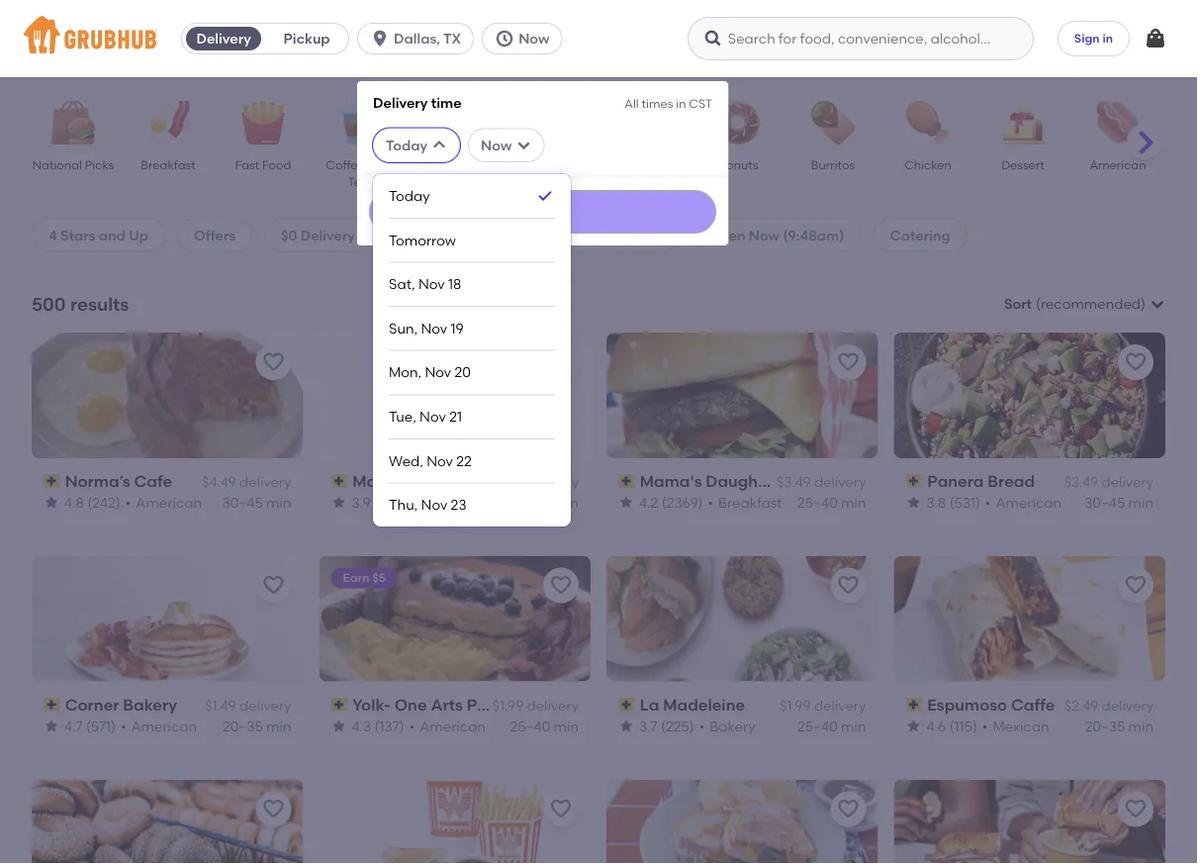 Task type: locate. For each thing, give the bounding box(es) containing it.
nov for sun,
[[421, 320, 447, 337]]

$3.49 delivery right bread
[[1065, 474, 1154, 491]]

$0 delivery
[[281, 226, 355, 243]]

star icon image left "4.6"
[[906, 718, 922, 734]]

subscription pass image
[[44, 474, 61, 488], [906, 474, 924, 488], [44, 698, 61, 712], [619, 698, 636, 712], [906, 698, 924, 712]]

burritos
[[811, 157, 855, 172]]

star icon image left 3.9
[[331, 494, 347, 510]]

1 horizontal spatial $1.99
[[780, 697, 811, 714]]

national picks
[[32, 157, 114, 172]]

svg image left the dallas,
[[370, 29, 390, 48]]

delivery left "time"
[[373, 94, 428, 111]]

tea
[[348, 175, 369, 189]]

$1.99
[[493, 697, 524, 714], [780, 697, 811, 714]]

pickup button
[[265, 23, 349, 54]]

fast food image
[[229, 101, 298, 145]]

0 horizontal spatial $1.99 delivery
[[493, 697, 579, 714]]

today down delivery time
[[386, 137, 428, 154]]

25–40 min for arts
[[510, 717, 579, 734]]

1 horizontal spatial 20–35
[[1085, 717, 1126, 734]]

list box
[[389, 174, 555, 527]]

2 20–35 from the left
[[1085, 717, 1126, 734]]

and up tea
[[368, 157, 391, 172]]

• down corner bakery
[[121, 717, 126, 734]]

0 vertical spatial today
[[386, 137, 428, 154]]

american down corner bakery
[[131, 717, 197, 734]]

25–40 min
[[798, 494, 867, 511], [510, 717, 579, 734], [798, 717, 867, 734]]

delivery for mcdonald's
[[527, 474, 579, 491]]

subscription pass image left corner
[[44, 698, 61, 712]]

0 vertical spatial mexican
[[429, 157, 478, 172]]

2 $3.49 from the left
[[1065, 474, 1099, 491]]

mon, nov 20
[[389, 364, 471, 381]]

0 vertical spatial breakfast
[[141, 157, 196, 172]]

and
[[368, 157, 391, 172], [99, 226, 126, 243]]

1 30–45 min from the left
[[222, 494, 291, 511]]

star icon image left the 4.8
[[44, 494, 59, 510]]

4.3
[[352, 717, 371, 734]]

star icon image for la madeleine
[[619, 718, 634, 734]]

0 horizontal spatial $1.99
[[493, 697, 524, 714]]

american image
[[1084, 101, 1153, 145]]

delivery for mama's daughter's diner
[[815, 474, 867, 491]]

svg image inside now button
[[495, 29, 515, 48]]

subscription pass image
[[331, 474, 349, 488], [619, 474, 636, 488], [331, 698, 349, 712]]

25–40
[[798, 494, 838, 511], [510, 717, 551, 734], [798, 717, 838, 734]]

one
[[395, 695, 427, 714]]

• for panera bread
[[986, 494, 991, 511]]

nov
[[419, 276, 445, 292], [421, 320, 447, 337], [425, 364, 452, 381], [420, 408, 446, 425], [427, 452, 453, 469], [421, 496, 448, 513]]

1 vertical spatial in
[[676, 96, 686, 110]]

$1.49
[[205, 697, 236, 714]]

nov for thu,
[[421, 496, 448, 513]]

0 horizontal spatial 30–45 min
[[222, 494, 291, 511]]

today option
[[389, 174, 555, 219]]

1 horizontal spatial 30–45
[[1085, 494, 1126, 511]]

1 $1.99 from the left
[[493, 697, 524, 714]]

la madeleine
[[640, 695, 745, 714]]

breakfast down breakfast image
[[141, 157, 196, 172]]

• american down bread
[[986, 494, 1062, 511]]

1 horizontal spatial mexican
[[993, 717, 1050, 734]]

• american for mcdonald's
[[410, 494, 486, 511]]

25–40 down plaza
[[510, 717, 551, 734]]

• american down cafe
[[126, 494, 202, 511]]

1 horizontal spatial delivery
[[301, 226, 355, 243]]

wed, nov 22
[[389, 452, 472, 469]]

0 horizontal spatial $3.49
[[777, 474, 811, 491]]

subscription pass image left mama's
[[619, 474, 636, 488]]

star icon image for norma's cafe
[[44, 494, 59, 510]]

$1.99 for yolk- one arts plaza
[[493, 697, 524, 714]]

today for check icon
[[389, 187, 430, 204]]

20–35 down $1.49 delivery
[[223, 717, 263, 734]]

save this restaurant button
[[256, 344, 291, 380], [543, 344, 579, 380], [831, 344, 867, 380], [1118, 344, 1154, 380], [256, 568, 291, 603], [543, 568, 579, 603], [831, 568, 867, 603], [1118, 568, 1154, 603], [256, 791, 291, 827], [543, 791, 579, 827], [831, 791, 867, 827], [1118, 791, 1154, 827]]

dallas, tx button
[[357, 23, 482, 54]]

20–35 for corner bakery
[[223, 717, 263, 734]]

3.7
[[639, 717, 658, 734]]

breakfast down daughter's
[[719, 494, 783, 511]]

1 vertical spatial breakfast
[[719, 494, 783, 511]]

american down arts
[[420, 717, 486, 734]]

minutes
[[421, 226, 475, 243]]

panera
[[928, 471, 984, 491]]

25–40 down diner
[[798, 494, 838, 511]]

1 horizontal spatial now
[[519, 30, 550, 47]]

• for espumoso caffe
[[983, 717, 988, 734]]

star icon image left 4.7
[[44, 718, 59, 734]]

dessert image
[[989, 101, 1058, 145]]

1 $1.99 delivery from the left
[[493, 697, 579, 714]]

star icon image left 4.3
[[331, 718, 347, 734]]

0 vertical spatial delivery
[[196, 30, 251, 47]]

30–45 min for norma's cafe
[[222, 494, 291, 511]]

0 horizontal spatial 20–35 min
[[223, 717, 291, 734]]

1 vertical spatial bakery
[[710, 717, 756, 734]]

tacos image
[[514, 101, 583, 145]]

now inside button
[[519, 30, 550, 47]]

american down 22
[[421, 494, 486, 511]]

pickup
[[284, 30, 330, 47]]

svg image right tx at the left of the page
[[495, 29, 515, 48]]

• american down 22
[[410, 494, 486, 511]]

25–40 min for diner
[[798, 494, 867, 511]]

now right tx at the left of the page
[[519, 30, 550, 47]]

$3.49 up • breakfast
[[777, 474, 811, 491]]

0 horizontal spatial 30–45
[[222, 494, 263, 511]]

in left cst
[[676, 96, 686, 110]]

2 $3.49 delivery from the left
[[1065, 474, 1154, 491]]

delivery for la madeleine
[[815, 697, 867, 714]]

earn $5
[[343, 571, 386, 585]]

0 horizontal spatial delivery
[[196, 30, 251, 47]]

20–35 min down $2.49 delivery
[[1085, 717, 1154, 734]]

0 vertical spatial now
[[519, 30, 550, 47]]

list box containing today
[[389, 174, 555, 527]]

0 horizontal spatial and
[[99, 226, 126, 243]]

delivery left pickup button
[[196, 30, 251, 47]]

$3.49 right bread
[[1065, 474, 1099, 491]]

1 vertical spatial today
[[389, 187, 430, 204]]

25–40 right • bakery
[[798, 717, 838, 734]]

1 horizontal spatial bakery
[[710, 717, 756, 734]]

$3.49 for bread
[[1065, 474, 1099, 491]]

20–35 min for espumoso caffe
[[1085, 717, 1154, 734]]

2 20–35 min from the left
[[1085, 717, 1154, 734]]

mama's daughter's diner
[[640, 471, 838, 491]]

20–35 down $2.49 delivery
[[1085, 717, 1126, 734]]

subscription pass image left 'la'
[[619, 698, 636, 712]]

$1.99 right arts
[[493, 697, 524, 714]]

american down cafe
[[136, 494, 202, 511]]

1 horizontal spatial in
[[1103, 31, 1113, 45]]

$3.49 delivery up • breakfast
[[777, 474, 867, 491]]

30–45 for panera bread
[[1085, 494, 1126, 511]]

now
[[519, 30, 550, 47], [481, 137, 512, 154], [749, 226, 780, 243]]

1 horizontal spatial 30–45 min
[[1085, 494, 1154, 511]]

american for panera bread
[[996, 494, 1062, 511]]

today for svg icon underneath "time"
[[386, 137, 428, 154]]

star icon image for panera bread
[[906, 494, 922, 510]]

(225)
[[661, 717, 695, 734]]

$3.49 delivery
[[777, 474, 867, 491], [1065, 474, 1154, 491]]

0 horizontal spatial bakery
[[123, 695, 177, 714]]

1 horizontal spatial $3.49 delivery
[[1065, 474, 1154, 491]]

0 horizontal spatial in
[[676, 96, 686, 110]]

3.7 (225)
[[639, 717, 695, 734]]

1 horizontal spatial $3.49
[[1065, 474, 1099, 491]]

nov left 20
[[425, 364, 452, 381]]

25–40 for diner
[[798, 494, 838, 511]]

2 horizontal spatial delivery
[[373, 94, 428, 111]]

3.8 (531)
[[927, 494, 981, 511]]

1 horizontal spatial $1.99 delivery
[[780, 697, 867, 714]]

(571)
[[86, 717, 116, 734]]

(115)
[[950, 717, 978, 734]]

•
[[126, 494, 131, 511], [410, 494, 416, 511], [708, 494, 714, 511], [986, 494, 991, 511], [121, 717, 126, 734], [410, 717, 415, 734], [699, 717, 705, 734], [983, 717, 988, 734]]

norma's
[[65, 471, 130, 491]]

• down 'panera bread'
[[986, 494, 991, 511]]

chicken
[[905, 157, 952, 172]]

open now (9:48am)
[[708, 226, 845, 243]]

delivery time
[[373, 94, 462, 111]]

$1.49 delivery
[[205, 697, 291, 714]]

cst
[[689, 96, 713, 110]]

$1.99 right madeleine
[[780, 697, 811, 714]]

1 horizontal spatial and
[[368, 157, 391, 172]]

$2.49
[[1065, 697, 1099, 714]]

save this restaurant image
[[262, 350, 286, 374], [549, 350, 573, 374], [1124, 350, 1148, 374], [837, 574, 861, 597], [262, 797, 286, 821], [549, 797, 573, 821], [1124, 797, 1148, 821]]

$3.49 for daughter's
[[777, 474, 811, 491]]

19
[[451, 320, 464, 337]]

bakery down madeleine
[[710, 717, 756, 734]]

20–35 min down $1.49 delivery
[[223, 717, 291, 734]]

american down bread
[[996, 494, 1062, 511]]

mexican up today option
[[429, 157, 478, 172]]

20–35 for espumoso caffe
[[1085, 717, 1126, 734]]

• american down arts
[[410, 717, 486, 734]]

norma's cafe
[[65, 471, 172, 491]]

national
[[32, 157, 82, 172]]

coffee and tea image
[[324, 101, 393, 145]]

delivery right "$0"
[[301, 226, 355, 243]]

subscription pass image left yolk-
[[331, 698, 349, 712]]

american
[[1090, 157, 1147, 172], [136, 494, 202, 511], [421, 494, 486, 511], [996, 494, 1062, 511], [131, 717, 197, 734], [420, 717, 486, 734]]

today inside today option
[[389, 187, 430, 204]]

nov left 19
[[421, 320, 447, 337]]

30–45
[[222, 494, 263, 511], [1085, 494, 1126, 511]]

0 vertical spatial bakery
[[123, 695, 177, 714]]

1 30–45 from the left
[[222, 494, 263, 511]]

delivery for delivery time
[[373, 94, 428, 111]]

• right "(115)"
[[983, 717, 988, 734]]

1 20–35 from the left
[[223, 717, 263, 734]]

svg image
[[1144, 27, 1168, 50], [370, 29, 390, 48], [495, 29, 515, 48], [704, 29, 723, 48], [432, 137, 447, 153], [516, 137, 532, 153]]

subscription pass image for la madeleine
[[619, 698, 636, 712]]

star icon image left 3.8
[[906, 494, 922, 510]]

cafe
[[134, 471, 172, 491]]

• down madeleine
[[699, 717, 705, 734]]

20–35 min for corner bakery
[[223, 717, 291, 734]]

min
[[266, 494, 291, 511], [551, 494, 579, 511], [841, 494, 867, 511], [1129, 494, 1154, 511], [266, 717, 291, 734], [554, 717, 579, 734], [841, 717, 867, 734], [1129, 717, 1154, 734]]

delivery for corner bakery
[[239, 697, 291, 714]]

nov left 23
[[421, 496, 448, 513]]

up
[[129, 226, 149, 243]]

• down one
[[410, 717, 415, 734]]

and left the up
[[99, 226, 126, 243]]

update button
[[369, 190, 717, 233]]

nov left 21
[[420, 408, 446, 425]]

20–35 min
[[223, 717, 291, 734], [1085, 717, 1154, 734]]

min for yolk- one arts plaza
[[554, 717, 579, 734]]

star icon image left 4.2
[[619, 494, 634, 510]]

subscription pass image for espumoso caffe
[[906, 698, 924, 712]]

now right open on the right top of page
[[749, 226, 780, 243]]

svg image down "time"
[[432, 137, 447, 153]]

2 horizontal spatial now
[[749, 226, 780, 243]]

delivery inside button
[[196, 30, 251, 47]]

2 $1.99 from the left
[[780, 697, 811, 714]]

subscription pass image left norma's
[[44, 474, 61, 488]]

0 horizontal spatial mexican
[[429, 157, 478, 172]]

• american down corner bakery
[[121, 717, 197, 734]]

0 vertical spatial in
[[1103, 31, 1113, 45]]

tx
[[443, 30, 461, 47]]

• right '(2369)'
[[708, 494, 714, 511]]

stars
[[60, 226, 95, 243]]

nov left 22
[[427, 452, 453, 469]]

espumoso
[[928, 695, 1008, 714]]

30–45 min
[[222, 494, 291, 511], [1085, 494, 1154, 511]]

mexican down caffe
[[993, 717, 1050, 734]]

subscription pass image left panera
[[906, 474, 924, 488]]

• right (156)
[[410, 494, 416, 511]]

bakery right corner
[[123, 695, 177, 714]]

(2369)
[[662, 494, 703, 511]]

1 20–35 min from the left
[[223, 717, 291, 734]]

hamburgers image
[[609, 101, 678, 145]]

0 vertical spatial and
[[368, 157, 391, 172]]

now left tacos image
[[481, 137, 512, 154]]

subscription pass image left mcdonald's
[[331, 474, 349, 488]]

• down norma's cafe
[[126, 494, 131, 511]]

nov left 18
[[419, 276, 445, 292]]

2 $1.99 delivery from the left
[[780, 697, 867, 714]]

corner
[[65, 695, 119, 714]]

1 $3.49 delivery from the left
[[777, 474, 867, 491]]

2 30–45 min from the left
[[1085, 494, 1154, 511]]

delivery for delivery
[[196, 30, 251, 47]]

nov for sat,
[[419, 276, 445, 292]]

save this restaurant image
[[837, 350, 861, 374], [262, 574, 286, 597], [549, 574, 573, 597], [1124, 574, 1148, 597], [837, 797, 861, 821]]

star icon image left 3.7
[[619, 718, 634, 734]]

update
[[521, 204, 565, 219]]

$4.49 delivery
[[202, 474, 291, 491]]

0 horizontal spatial 20–35
[[223, 717, 263, 734]]

star icon image
[[44, 494, 59, 510], [331, 494, 347, 510], [619, 494, 634, 510], [906, 494, 922, 510], [44, 718, 59, 734], [331, 718, 347, 734], [619, 718, 634, 734], [906, 718, 922, 734]]

(156)
[[374, 494, 405, 511]]

1 $3.49 from the left
[[777, 474, 811, 491]]

1 vertical spatial delivery
[[373, 94, 428, 111]]

catering
[[890, 226, 951, 243]]

2 30–45 from the left
[[1085, 494, 1126, 511]]

earn
[[343, 571, 370, 585]]

delivery
[[239, 474, 291, 491], [527, 474, 579, 491], [815, 474, 867, 491], [1102, 474, 1154, 491], [239, 697, 291, 714], [527, 697, 579, 714], [815, 697, 867, 714], [1102, 697, 1154, 714]]

• for yolk- one arts plaza
[[410, 717, 415, 734]]

4.6 (115)
[[927, 717, 978, 734]]

subscription pass image for norma's cafe
[[44, 474, 61, 488]]

min for mama's daughter's diner
[[841, 494, 867, 511]]

in right the 'sign'
[[1103, 31, 1113, 45]]

• for corner bakery
[[121, 717, 126, 734]]

1 horizontal spatial 20–35 min
[[1085, 717, 1154, 734]]

min for norma's cafe
[[266, 494, 291, 511]]

subscription pass image left the espumoso
[[906, 698, 924, 712]]

today up 30
[[389, 187, 430, 204]]

yolk- one arts plaza
[[353, 695, 510, 714]]

0 horizontal spatial $3.49 delivery
[[777, 474, 867, 491]]

star icon image for yolk- one arts plaza
[[331, 718, 347, 734]]

$1.99 for la madeleine
[[780, 697, 811, 714]]

sun, nov 19
[[389, 320, 464, 337]]

1 vertical spatial now
[[481, 137, 512, 154]]

svg image right sign in button
[[1144, 27, 1168, 50]]



Task type: describe. For each thing, give the bounding box(es) containing it.
save this restaurant image for mama's daughter's diner
[[837, 350, 861, 374]]

national picks image
[[39, 101, 108, 145]]

• for norma's cafe
[[126, 494, 131, 511]]

(242)
[[87, 494, 121, 511]]

svg image up tacos
[[516, 137, 532, 153]]

$5
[[373, 571, 386, 585]]

500 results
[[32, 293, 129, 315]]

caffe
[[1012, 695, 1055, 714]]

• american for yolk- one arts plaza
[[410, 717, 486, 734]]

22
[[457, 452, 472, 469]]

madeleine
[[663, 695, 745, 714]]

save this restaurant image for espumoso caffe
[[1124, 574, 1148, 597]]

star icon image for mama's daughter's diner
[[619, 494, 634, 510]]

nov for tue,
[[420, 408, 446, 425]]

delivery for yolk- one arts plaza
[[527, 697, 579, 714]]

tue, nov 21
[[389, 408, 462, 425]]

$0
[[281, 226, 297, 243]]

nov for wed,
[[427, 452, 453, 469]]

times
[[642, 96, 673, 110]]

min for corner bakery
[[266, 717, 291, 734]]

0 horizontal spatial breakfast
[[141, 157, 196, 172]]

subscription pass image for corner bakery
[[44, 698, 61, 712]]

all times in cst
[[625, 96, 713, 110]]

mcdonald's
[[353, 471, 445, 491]]

(531)
[[950, 494, 981, 511]]

30
[[401, 226, 418, 243]]

$2.49 delivery
[[1065, 697, 1154, 714]]

offers
[[194, 226, 236, 243]]

save this restaurant image for corner bakery
[[262, 574, 286, 597]]

list box inside the main navigation navigation
[[389, 174, 555, 527]]

4.8 (242)
[[64, 494, 121, 511]]

min for la madeleine
[[841, 717, 867, 734]]

25–40 for arts
[[510, 717, 551, 734]]

1 horizontal spatial breakfast
[[719, 494, 783, 511]]

main navigation navigation
[[0, 0, 1198, 864]]

tomorrow
[[389, 231, 456, 248]]

donuts image
[[704, 101, 773, 145]]

min for panera bread
[[1129, 494, 1154, 511]]

subscription pass image for mama's daughter's diner
[[619, 474, 636, 488]]

less
[[495, 226, 525, 243]]

4 stars and up
[[48, 226, 149, 243]]

500
[[32, 293, 66, 315]]

star icon image for corner bakery
[[44, 718, 59, 734]]

sign
[[1075, 31, 1100, 45]]

18
[[448, 276, 461, 292]]

mexican image
[[419, 101, 488, 145]]

4.3 (137)
[[352, 717, 405, 734]]

3.9
[[352, 494, 371, 511]]

american for norma's cafe
[[136, 494, 202, 511]]

svg image up cst
[[704, 29, 723, 48]]

$1.99 delivery for yolk- one arts plaza
[[493, 697, 579, 714]]

3.9 (156)
[[352, 494, 405, 511]]

tue,
[[389, 408, 416, 425]]

check icon image
[[536, 186, 555, 206]]

tacos
[[531, 157, 565, 172]]

arts
[[431, 695, 463, 714]]

coffee and tea
[[326, 157, 391, 189]]

and inside "coffee and tea"
[[368, 157, 391, 172]]

delivery for panera bread
[[1102, 474, 1154, 491]]

(137)
[[375, 717, 405, 734]]

23
[[451, 496, 467, 513]]

• american for panera bread
[[986, 494, 1062, 511]]

thu,
[[389, 496, 418, 513]]

diner
[[796, 471, 838, 491]]

american down american image
[[1090, 157, 1147, 172]]

american for yolk- one arts plaza
[[420, 717, 486, 734]]

4.2 (2369)
[[639, 494, 703, 511]]

star icon image for espumoso caffe
[[906, 718, 922, 734]]

• american for norma's cafe
[[126, 494, 202, 511]]

4.7 (571)
[[64, 717, 116, 734]]

$0.99 delivery
[[489, 474, 579, 491]]

american for corner bakery
[[131, 717, 197, 734]]

sat, nov 18
[[389, 276, 461, 292]]

sign in
[[1075, 31, 1113, 45]]

subscription pass image for panera bread
[[906, 474, 924, 488]]

• american for corner bakery
[[121, 717, 197, 734]]

• breakfast
[[708, 494, 783, 511]]

$4.49
[[202, 474, 236, 491]]

espumoso caffe
[[928, 695, 1055, 714]]

chicken image
[[894, 101, 963, 145]]

30 minutes or less
[[401, 226, 525, 243]]

30–45 min for panera bread
[[1085, 494, 1154, 511]]

sun,
[[389, 320, 418, 337]]

daughter's
[[706, 471, 792, 491]]

grubhub plus flag logo image
[[570, 227, 590, 243]]

la
[[640, 695, 659, 714]]

$3.49 delivery for panera bread
[[1065, 474, 1154, 491]]

thu, nov 23
[[389, 496, 467, 513]]

grubhub+
[[594, 226, 663, 243]]

star icon image for mcdonald's
[[331, 494, 347, 510]]

all
[[625, 96, 639, 110]]

sat,
[[389, 276, 415, 292]]

30–45 for norma's cafe
[[222, 494, 263, 511]]

in inside button
[[1103, 31, 1113, 45]]

bakery for • bakery
[[710, 717, 756, 734]]

0 horizontal spatial now
[[481, 137, 512, 154]]

1 vertical spatial mexican
[[993, 717, 1050, 734]]

$1.99 delivery for la madeleine
[[780, 697, 867, 714]]

2 vertical spatial delivery
[[301, 226, 355, 243]]

breakfast image
[[134, 101, 203, 145]]

dessert
[[1002, 157, 1045, 172]]

20
[[455, 364, 471, 381]]

mon,
[[389, 364, 422, 381]]

or
[[478, 226, 492, 243]]

delivery for norma's cafe
[[239, 474, 291, 491]]

time
[[431, 94, 462, 111]]

4.8
[[64, 494, 84, 511]]

svg image inside dallas, tx button
[[370, 29, 390, 48]]

subscription pass image for yolk- one arts plaza
[[331, 698, 349, 712]]

sign in button
[[1058, 21, 1130, 56]]

mama's
[[640, 471, 702, 491]]

4.6
[[927, 717, 946, 734]]

bakery for corner bakery
[[123, 695, 177, 714]]

• for la madeleine
[[699, 717, 705, 734]]

delivery for espumoso caffe
[[1102, 697, 1154, 714]]

$0.99
[[489, 474, 524, 491]]

2 vertical spatial now
[[749, 226, 780, 243]]

yolk-
[[353, 695, 391, 714]]

donuts
[[718, 157, 759, 172]]

1 vertical spatial and
[[99, 226, 126, 243]]

• for mcdonald's
[[410, 494, 416, 511]]

min for espumoso caffe
[[1129, 717, 1154, 734]]

$3.49 delivery for mama's daughter's diner
[[777, 474, 867, 491]]

american for mcdonald's
[[421, 494, 486, 511]]

plaza
[[467, 695, 510, 714]]

picks
[[85, 157, 114, 172]]

4
[[48, 226, 57, 243]]

burritos image
[[799, 101, 868, 145]]

fast
[[235, 157, 259, 172]]

subscription pass image for mcdonald's
[[331, 474, 349, 488]]

• for mama's daughter's diner
[[708, 494, 714, 511]]

(9:48am)
[[783, 226, 845, 243]]

coffee
[[326, 157, 365, 172]]

nov for mon,
[[425, 364, 452, 381]]

wed,
[[389, 452, 423, 469]]

fast food
[[235, 157, 291, 172]]

hamburgers
[[607, 157, 679, 172]]



Task type: vqa. For each thing, say whether or not it's contained in the screenshot.


